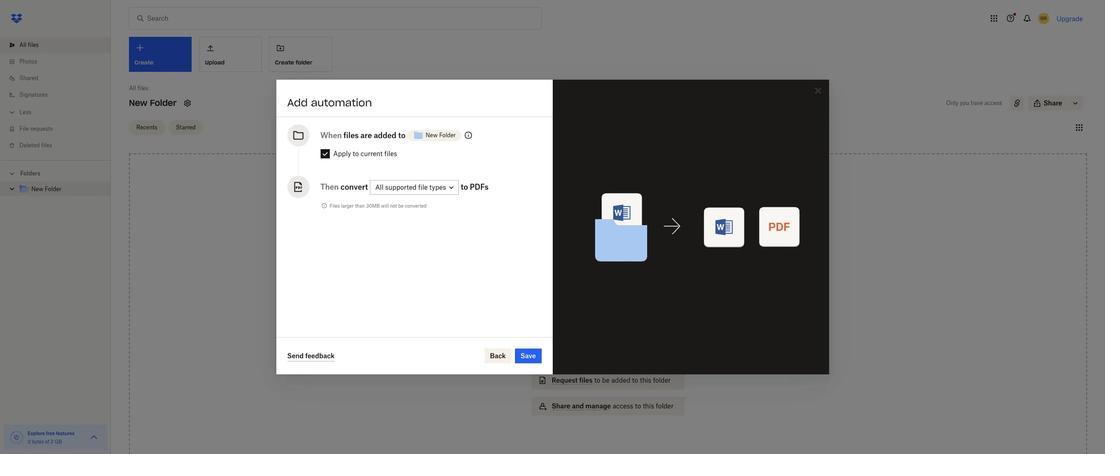 Task type: vqa. For each thing, say whether or not it's contained in the screenshot.
DIALOG
no



Task type: locate. For each thing, give the bounding box(es) containing it.
when
[[321, 131, 342, 140]]

1 vertical spatial access
[[613, 402, 634, 410]]

folder
[[150, 98, 177, 108], [439, 132, 456, 139], [45, 186, 61, 193]]

1 horizontal spatial share
[[1044, 99, 1063, 107]]

2 vertical spatial new folder
[[31, 186, 61, 193]]

photos link
[[7, 53, 111, 70]]

new folder for new folder link
[[31, 186, 61, 193]]

added right are
[[374, 131, 397, 140]]

added up share and manage access to this folder
[[612, 376, 631, 384]]

0 horizontal spatial be
[[398, 203, 404, 209]]

folder inside button
[[439, 132, 456, 139]]

apply
[[333, 150, 351, 158]]

all up recents button
[[129, 85, 136, 92]]

all files list item
[[0, 37, 111, 53]]

1 horizontal spatial added
[[612, 376, 631, 384]]

save button
[[515, 349, 542, 364]]

1 vertical spatial new folder
[[426, 132, 456, 139]]

upgrade link
[[1057, 15, 1083, 22]]

0 vertical spatial all files
[[19, 41, 39, 48]]

have
[[971, 100, 983, 106]]

this up share and manage access to this folder
[[640, 376, 652, 384]]

file
[[418, 184, 428, 191]]

1 horizontal spatial all files link
[[129, 84, 148, 93]]

feedback
[[305, 352, 335, 360]]

send feedback button
[[287, 351, 335, 362]]

folders
[[20, 170, 40, 177]]

2 horizontal spatial all
[[375, 184, 384, 191]]

1 vertical spatial new
[[426, 132, 438, 139]]

new folder inside button
[[426, 132, 456, 139]]

features
[[56, 431, 75, 436]]

deleted
[[19, 142, 40, 149]]

1 vertical spatial folder
[[439, 132, 456, 139]]

request files to be added to this folder
[[552, 376, 671, 384]]

share inside more ways to add content 'element'
[[552, 402, 571, 410]]

all up files larger than 30mb will not be converted on the left of page
[[375, 184, 384, 191]]

all supported file types button
[[370, 180, 459, 195]]

new up 'recents' on the top left of page
[[129, 98, 147, 108]]

1 horizontal spatial folder
[[150, 98, 177, 108]]

import button
[[532, 346, 685, 364]]

0 horizontal spatial all files
[[19, 41, 39, 48]]

all files link up 'recents' on the top left of page
[[129, 84, 148, 93]]

files
[[28, 41, 39, 48], [138, 85, 148, 92], [344, 131, 359, 140], [41, 142, 52, 149], [385, 150, 397, 158], [586, 245, 599, 253], [580, 376, 593, 384]]

2 horizontal spatial new folder
[[426, 132, 456, 139]]

access
[[985, 100, 1003, 106], [613, 402, 634, 410]]

drop files here to upload, or use the 'upload' button
[[569, 245, 648, 263]]

or
[[569, 255, 575, 263]]

added
[[374, 131, 397, 140], [612, 376, 631, 384]]

create
[[275, 59, 294, 66]]

0 vertical spatial new folder
[[129, 98, 177, 108]]

1 vertical spatial be
[[602, 376, 610, 384]]

be
[[398, 203, 404, 209], [602, 376, 610, 384]]

0 horizontal spatial new
[[31, 186, 43, 193]]

new for new folder button
[[426, 132, 438, 139]]

0 horizontal spatial all
[[19, 41, 26, 48]]

back
[[490, 352, 506, 360]]

bytes
[[32, 439, 44, 445]]

0 vertical spatial added
[[374, 131, 397, 140]]

1 vertical spatial all files
[[129, 85, 148, 92]]

to right here
[[616, 245, 623, 253]]

1 horizontal spatial all
[[129, 85, 136, 92]]

2
[[51, 439, 53, 445]]

to down request files to be added to this folder
[[635, 402, 641, 410]]

0 vertical spatial folder
[[150, 98, 177, 108]]

1 horizontal spatial new folder
[[129, 98, 177, 108]]

all files up photos
[[19, 41, 39, 48]]

manage
[[586, 402, 611, 410]]

use
[[577, 255, 588, 263]]

0 vertical spatial access
[[985, 100, 1003, 106]]

to
[[398, 131, 406, 140], [353, 150, 359, 158], [461, 182, 468, 192], [616, 245, 623, 253], [595, 376, 601, 384], [632, 376, 638, 384], [635, 402, 641, 410]]

files up photos
[[28, 41, 39, 48]]

starred button
[[168, 120, 203, 135]]

1 vertical spatial all
[[129, 85, 136, 92]]

0 vertical spatial be
[[398, 203, 404, 209]]

this
[[640, 376, 652, 384], [643, 402, 654, 410]]

0 horizontal spatial added
[[374, 131, 397, 140]]

folder left folder permissions icon
[[439, 132, 456, 139]]

2 horizontal spatial folder
[[439, 132, 456, 139]]

access
[[552, 325, 575, 333]]

folder for new folder button
[[439, 132, 456, 139]]

add automation dialog
[[276, 80, 829, 375]]

list
[[0, 31, 111, 160]]

automation
[[311, 96, 372, 109]]

0 vertical spatial share
[[1044, 99, 1063, 107]]

list containing all files
[[0, 31, 111, 160]]

be right not
[[398, 203, 404, 209]]

all files
[[19, 41, 39, 48], [129, 85, 148, 92]]

to up manage
[[595, 376, 601, 384]]

access right have
[[985, 100, 1003, 106]]

0 horizontal spatial all files link
[[7, 37, 111, 53]]

signatures link
[[7, 87, 111, 103]]

0
[[28, 439, 31, 445]]

of
[[45, 439, 49, 445]]

folder
[[296, 59, 312, 66], [653, 376, 671, 384], [656, 402, 674, 410]]

all files link
[[7, 37, 111, 53], [129, 84, 148, 93]]

new folder down folders button at the top of page
[[31, 186, 61, 193]]

be inside more ways to add content 'element'
[[602, 376, 610, 384]]

and
[[572, 402, 584, 410]]

0 vertical spatial this
[[640, 376, 652, 384]]

all files up 'recents' on the top left of page
[[129, 85, 148, 92]]

0 horizontal spatial folder
[[45, 186, 61, 193]]

files right request
[[580, 376, 593, 384]]

folder down folders button at the top of page
[[45, 186, 61, 193]]

folder up 'recents' on the top left of page
[[150, 98, 177, 108]]

2 horizontal spatial new
[[426, 132, 438, 139]]

all supported file types
[[375, 184, 446, 191]]

folder for new folder link
[[45, 186, 61, 193]]

0 horizontal spatial access
[[613, 402, 634, 410]]

access right manage
[[613, 402, 634, 410]]

be down import button on the bottom of page
[[602, 376, 610, 384]]

share and manage access to this folder
[[552, 402, 674, 410]]

folder inside button
[[296, 59, 312, 66]]

2 vertical spatial new
[[31, 186, 43, 193]]

dropbox image
[[7, 9, 26, 28]]

this down request files to be added to this folder
[[643, 402, 654, 410]]

new folder link
[[18, 183, 103, 196]]

share button
[[1028, 96, 1068, 111]]

1 horizontal spatial new
[[129, 98, 147, 108]]

new folder
[[129, 98, 177, 108], [426, 132, 456, 139], [31, 186, 61, 193]]

signatures
[[19, 91, 48, 98]]

new folder up 'recents' on the top left of page
[[129, 98, 177, 108]]

all up photos
[[19, 41, 26, 48]]

convert
[[341, 182, 368, 192]]

upload,
[[624, 245, 648, 253]]

all
[[19, 41, 26, 48], [129, 85, 136, 92], [375, 184, 384, 191]]

new down folders on the top
[[31, 186, 43, 193]]

new inside button
[[426, 132, 438, 139]]

1 horizontal spatial all files
[[129, 85, 148, 92]]

access inside more ways to add content 'element'
[[613, 402, 634, 410]]

all files inside list item
[[19, 41, 39, 48]]

1 vertical spatial added
[[612, 376, 631, 384]]

0 vertical spatial all
[[19, 41, 26, 48]]

apply to current files
[[333, 150, 397, 158]]

files inside all files list item
[[28, 41, 39, 48]]

1 horizontal spatial access
[[985, 100, 1003, 106]]

files left are
[[344, 131, 359, 140]]

2 vertical spatial folder
[[45, 186, 61, 193]]

share
[[1044, 99, 1063, 107], [552, 402, 571, 410]]

recents button
[[129, 120, 165, 135]]

1 horizontal spatial be
[[602, 376, 610, 384]]

will
[[381, 203, 389, 209]]

only you have access
[[946, 100, 1003, 106]]

1 vertical spatial all files link
[[129, 84, 148, 93]]

share for share and manage access to this folder
[[552, 402, 571, 410]]

all files link up shared link
[[7, 37, 111, 53]]

send
[[287, 352, 304, 360]]

files up the
[[586, 245, 599, 253]]

0 vertical spatial new
[[129, 98, 147, 108]]

new
[[129, 98, 147, 108], [426, 132, 438, 139], [31, 186, 43, 193]]

0 horizontal spatial share
[[552, 402, 571, 410]]

0 horizontal spatial new folder
[[31, 186, 61, 193]]

add automation
[[287, 96, 372, 109]]

share inside button
[[1044, 99, 1063, 107]]

are
[[361, 131, 372, 140]]

0 vertical spatial folder
[[296, 59, 312, 66]]

1 vertical spatial this
[[643, 402, 654, 410]]

all inside 'dropdown button'
[[375, 184, 384, 191]]

you
[[960, 100, 970, 106]]

new folder left folder permissions icon
[[426, 132, 456, 139]]

quota usage element
[[9, 430, 24, 445]]

to pdfs
[[461, 182, 489, 192]]

2 vertical spatial all
[[375, 184, 384, 191]]

files inside deleted files 'link'
[[41, 142, 52, 149]]

new left folder permissions icon
[[426, 132, 438, 139]]

'upload'
[[601, 255, 625, 263]]

1 vertical spatial share
[[552, 402, 571, 410]]

to right apply
[[353, 150, 359, 158]]

0 vertical spatial all files link
[[7, 37, 111, 53]]

files right deleted
[[41, 142, 52, 149]]



Task type: describe. For each thing, give the bounding box(es) containing it.
files
[[330, 203, 340, 209]]

upgrade
[[1057, 15, 1083, 22]]

import
[[552, 351, 573, 359]]

pdfs
[[470, 182, 489, 192]]

add
[[287, 96, 308, 109]]

requests
[[30, 125, 53, 132]]

then
[[321, 182, 339, 192]]

to left new folder button
[[398, 131, 406, 140]]

less image
[[7, 108, 17, 117]]

types
[[430, 184, 446, 191]]

starred
[[176, 124, 196, 131]]

than
[[355, 203, 365, 209]]

files up 'recents' on the top left of page
[[138, 85, 148, 92]]

added inside add automation dialog
[[374, 131, 397, 140]]

gb
[[55, 439, 62, 445]]

create folder
[[275, 59, 312, 66]]

new folder for new folder button
[[426, 132, 456, 139]]

access for have
[[985, 100, 1003, 106]]

back button
[[485, 349, 512, 364]]

file requests link
[[7, 121, 111, 137]]

current
[[361, 150, 383, 158]]

button
[[627, 255, 647, 263]]

access button
[[532, 320, 685, 338]]

less
[[19, 109, 31, 116]]

explore
[[28, 431, 45, 436]]

be inside add automation dialog
[[398, 203, 404, 209]]

deleted files link
[[7, 137, 111, 154]]

new folder button
[[407, 126, 461, 145]]

not
[[390, 203, 397, 209]]

access for manage
[[613, 402, 634, 410]]

to up share and manage access to this folder
[[632, 376, 638, 384]]

create folder button
[[269, 37, 332, 72]]

new for new folder link
[[31, 186, 43, 193]]

files right current
[[385, 150, 397, 158]]

all inside list item
[[19, 41, 26, 48]]

files inside more ways to add content 'element'
[[580, 376, 593, 384]]

larger
[[341, 203, 354, 209]]

here
[[601, 245, 615, 253]]

deleted files
[[19, 142, 52, 149]]

photos
[[19, 58, 37, 65]]

file
[[19, 125, 29, 132]]

1 vertical spatial folder
[[653, 376, 671, 384]]

files are added to
[[344, 131, 406, 140]]

added inside more ways to add content 'element'
[[612, 376, 631, 384]]

only
[[946, 100, 959, 106]]

shared
[[19, 75, 38, 82]]

recents
[[136, 124, 157, 131]]

file requests
[[19, 125, 53, 132]]

30mb
[[366, 203, 380, 209]]

files larger than 30mb will not be converted
[[330, 203, 427, 209]]

free
[[46, 431, 55, 436]]

share for share
[[1044, 99, 1063, 107]]

more ways to add content element
[[530, 300, 687, 425]]

the
[[590, 255, 599, 263]]

request
[[552, 376, 578, 384]]

save
[[521, 352, 536, 360]]

to left the pdfs
[[461, 182, 468, 192]]

supported
[[385, 184, 417, 191]]

to inside "drop files here to upload, or use the 'upload' button"
[[616, 245, 623, 253]]

files inside "drop files here to upload, or use the 'upload' button"
[[586, 245, 599, 253]]

folder permissions image
[[463, 130, 474, 141]]

converted
[[405, 203, 427, 209]]

2 vertical spatial folder
[[656, 402, 674, 410]]

folders button
[[0, 166, 111, 180]]

drop
[[569, 245, 584, 253]]

shared link
[[7, 70, 111, 87]]

explore free features 0 bytes of 2 gb
[[28, 431, 75, 445]]

send feedback
[[287, 352, 335, 360]]



